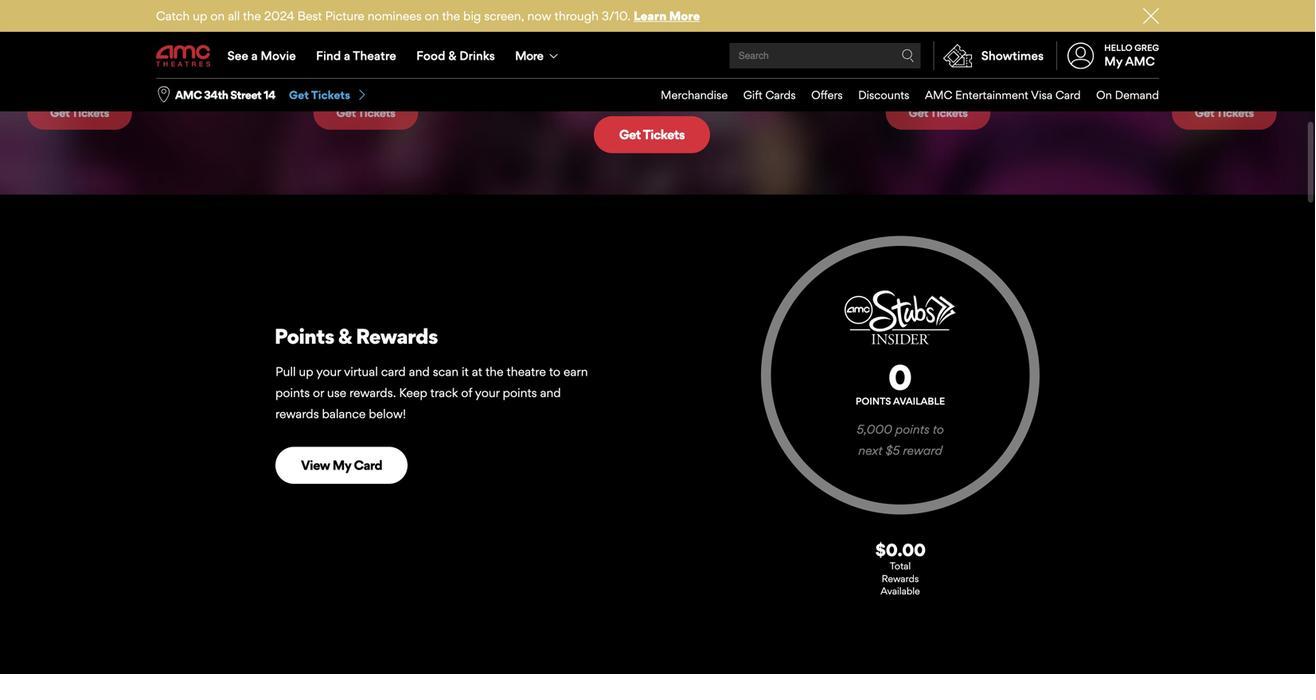 Task type: describe. For each thing, give the bounding box(es) containing it.
movie poster for mean girls image
[[529, 0, 775, 28]]

the inside pull up your virtual card and scan it at the theatre to earn points or use rewards. keep track of your points and rewards balance below!
[[486, 364, 504, 379]]

view my card
[[301, 457, 382, 473]]

pg13 jan 12, 2024
[[644, 80, 711, 106]]

use
[[327, 385, 346, 400]]

get tickets link for wonka
[[886, 96, 991, 129]]

amc inside hello greg my amc
[[1125, 54, 1155, 69]]

more inside button
[[515, 48, 543, 63]]

0 horizontal spatial the
[[243, 8, 261, 23]]

anyone but you link
[[0, 32, 174, 55]]

merchandise link
[[645, 79, 728, 111]]

my inside hello greg my amc
[[1104, 54, 1123, 69]]

0 horizontal spatial your
[[316, 364, 341, 379]]

56
[[912, 63, 923, 75]]

all
[[228, 8, 240, 23]]

pull
[[275, 364, 296, 379]]

1 on from the left
[[210, 8, 225, 23]]

0 vertical spatial more
[[669, 8, 700, 23]]

to inside pull up your virtual card and scan it at the theatre to earn points or use rewards. keep track of your points and rewards balance below!
[[549, 364, 560, 379]]

5,000
[[857, 422, 895, 437]]

my inside button
[[332, 457, 351, 473]]

drinks
[[459, 48, 495, 63]]

migration
[[1182, 32, 1266, 55]]

0 horizontal spatial 2024
[[264, 8, 294, 23]]

2023
[[964, 76, 988, 87]]

find
[[316, 48, 341, 63]]

12, for released
[[376, 76, 388, 87]]

theatre
[[353, 48, 396, 63]]

12, for pg13
[[664, 93, 677, 106]]

rewards inside $0.00 total rewards available
[[882, 573, 919, 585]]

pg released dec 15, 2023
[[889, 63, 988, 87]]

anyone
[[12, 32, 78, 55]]

of
[[461, 385, 472, 400]]

the
[[302, 32, 334, 55]]

cards
[[765, 88, 796, 102]]

min
[[926, 63, 945, 75]]

food & drinks link
[[406, 33, 505, 78]]

see a movie
[[227, 48, 296, 63]]

entertainment
[[955, 88, 1029, 102]]

get tickets for anyone but you
[[50, 105, 109, 120]]

amc entertainment visa card
[[925, 88, 1081, 102]]

released jan 12, 2024
[[317, 76, 415, 87]]

jan for released
[[358, 76, 374, 87]]

discounts
[[858, 88, 910, 102]]

showtimes image
[[934, 41, 981, 70]]

gift cards
[[743, 88, 796, 102]]

points to next $5 reward
[[858, 422, 944, 458]]

street
[[230, 88, 261, 102]]

menu containing more
[[156, 33, 1159, 78]]

pg13
[[686, 80, 711, 93]]

1
[[890, 63, 894, 75]]

movie
[[261, 48, 296, 63]]

merchandise
[[661, 88, 728, 102]]

user profile image
[[1059, 43, 1103, 69]]

0 points available
[[856, 356, 945, 407]]

submit search icon image
[[902, 49, 915, 62]]

get for anyone but you
[[50, 105, 69, 120]]

a for theatre
[[344, 48, 350, 63]]

learn more link
[[634, 8, 700, 23]]

anyone but you
[[12, 32, 146, 55]]

pg
[[973, 63, 986, 75]]

0 vertical spatial points
[[275, 324, 334, 349]]

below!
[[369, 407, 406, 421]]

tickets for the beekeeper
[[358, 105, 395, 120]]

amc for amc 34th street 14
[[175, 88, 202, 102]]

1 horizontal spatial your
[[475, 385, 500, 400]]

catch
[[156, 8, 190, 23]]

the beekeeper link
[[271, 32, 460, 55]]

offers link
[[796, 79, 843, 111]]

0 horizontal spatial points
[[275, 385, 310, 400]]

& for points
[[338, 324, 352, 349]]

at
[[472, 364, 482, 379]]

dec
[[930, 76, 948, 87]]

get tickets down pg13 jan 12, 2024
[[619, 127, 685, 143]]

get tickets for the beekeeper
[[336, 105, 395, 120]]

showtimes
[[981, 48, 1044, 63]]

tickets for anyone but you
[[71, 105, 109, 120]]

up for on
[[193, 8, 207, 23]]

up for your
[[299, 364, 313, 379]]

view
[[301, 457, 330, 473]]

15,
[[950, 76, 962, 87]]

demand
[[1115, 88, 1159, 102]]

0 usd element
[[875, 539, 926, 561]]

reward
[[903, 443, 942, 458]]

see
[[227, 48, 248, 63]]

screen,
[[484, 8, 524, 23]]

available
[[893, 396, 945, 407]]

1 horizontal spatial points
[[503, 385, 537, 400]]

movie poster for migration image
[[1113, 0, 1315, 17]]

greg
[[1135, 42, 1159, 53]]

amc entertainment visa card link
[[910, 79, 1081, 111]]

2024 for pg13 jan 12, 2024
[[680, 93, 706, 106]]

menu containing merchandise
[[645, 79, 1159, 111]]

see a movie link
[[217, 33, 306, 78]]

3/10.
[[602, 8, 631, 23]]

get tickets link for the beekeeper
[[313, 96, 418, 129]]

get tickets down find
[[289, 88, 350, 102]]

gift
[[743, 88, 763, 102]]



Task type: vqa. For each thing, say whether or not it's contained in the screenshot.
top designed
no



Task type: locate. For each thing, give the bounding box(es) containing it.
1 horizontal spatial up
[[299, 364, 313, 379]]

amc down dec
[[925, 88, 952, 102]]

amc down greg
[[1125, 54, 1155, 69]]

1 vertical spatial points
[[856, 396, 891, 407]]

scan
[[433, 364, 459, 379]]

amc inside amc entertainment visa card link
[[925, 88, 952, 102]]

2024 left best
[[264, 8, 294, 23]]

get for wonka
[[909, 105, 928, 120]]

1 vertical spatial 12,
[[664, 93, 677, 106]]

more
[[669, 8, 700, 23], [515, 48, 543, 63]]

more right learn
[[669, 8, 700, 23]]

0 vertical spatial menu
[[156, 33, 1159, 78]]

up inside pull up your virtual card and scan it at the theatre to earn points or use rewards. keep track of your points and rewards balance below!
[[299, 364, 313, 379]]

0 horizontal spatial points
[[275, 324, 334, 349]]

rewards inside pull up your virtual card and scan it at the theatre to earn points or use rewards. keep track of your points and rewards balance below!
[[275, 407, 319, 421]]

find a theatre
[[316, 48, 396, 63]]

& for food
[[448, 48, 457, 63]]

to left earn
[[549, 364, 560, 379]]

rewards down total
[[882, 573, 919, 585]]

2024
[[264, 8, 294, 23], [391, 76, 415, 87], [680, 93, 706, 106]]

released down hr
[[889, 76, 928, 87]]

you
[[114, 32, 146, 55]]

to inside points to next $5 reward
[[933, 422, 944, 437]]

a right see
[[251, 48, 258, 63]]

card right visa
[[1056, 88, 1081, 102]]

total
[[890, 561, 911, 572]]

nominees
[[368, 8, 422, 23]]

1 vertical spatial menu
[[645, 79, 1159, 111]]

points up pull
[[275, 324, 334, 349]]

1 released from the left
[[317, 76, 356, 87]]

0 vertical spatial &
[[448, 48, 457, 63]]

tickets for wonka
[[930, 105, 968, 120]]

showtimes link
[[934, 41, 1044, 70]]

get tickets link down migration
[[1172, 96, 1277, 129]]

get tickets link down dec
[[886, 96, 991, 129]]

jan inside pg13 jan 12, 2024
[[644, 93, 661, 106]]

rewards.
[[349, 385, 396, 400]]

0 horizontal spatial on
[[210, 8, 225, 23]]

my
[[1104, 54, 1123, 69], [332, 457, 351, 473]]

food & drinks
[[416, 48, 495, 63]]

0 horizontal spatial up
[[193, 8, 207, 23]]

points up reward
[[895, 422, 930, 437]]

1 vertical spatial more
[[515, 48, 543, 63]]

or
[[313, 385, 324, 400]]

2 a from the left
[[344, 48, 350, 63]]

2024 inside pg13 jan 12, 2024
[[680, 93, 706, 106]]

a for movie
[[251, 48, 258, 63]]

find a theatre link
[[306, 33, 406, 78]]

your right of
[[475, 385, 500, 400]]

now
[[527, 8, 551, 23]]

rewards
[[356, 324, 438, 349]]

1 horizontal spatial 12,
[[664, 93, 677, 106]]

menu
[[156, 33, 1159, 78], [645, 79, 1159, 111]]

0 vertical spatial up
[[193, 8, 207, 23]]

it
[[462, 364, 469, 379]]

virtual
[[344, 364, 378, 379]]

picture
[[325, 8, 364, 23]]

catch up on all the 2024 best picture nominees on the big screen, now through 3/10. learn more
[[156, 8, 700, 23]]

on demand link
[[1081, 79, 1159, 111]]

0 horizontal spatial a
[[251, 48, 258, 63]]

get tickets link for migration
[[1172, 96, 1277, 129]]

1 vertical spatial your
[[475, 385, 500, 400]]

get tickets down released jan 12, 2024
[[336, 105, 395, 120]]

0 vertical spatial rewards
[[275, 407, 319, 421]]

get tickets link down released jan 12, 2024
[[313, 96, 418, 129]]

card
[[1056, 88, 1081, 102], [354, 457, 382, 473]]

1 horizontal spatial 2024
[[391, 76, 415, 87]]

1 vertical spatial &
[[338, 324, 352, 349]]

card
[[381, 364, 406, 379]]

and down theatre
[[540, 385, 561, 400]]

hello greg my amc
[[1104, 42, 1159, 69]]

1 vertical spatial up
[[299, 364, 313, 379]]

and up the keep
[[409, 364, 430, 379]]

get tickets link
[[289, 88, 368, 102], [27, 96, 132, 129], [313, 96, 418, 129], [886, 96, 991, 129], [1172, 96, 1277, 129], [594, 116, 710, 153]]

jan for pg13
[[644, 93, 661, 106]]

amc 34th street 14
[[175, 88, 275, 102]]

0 horizontal spatial rewards
[[275, 407, 319, 421]]

2024 down theatre
[[391, 76, 415, 87]]

the left big at the left of page
[[442, 8, 460, 23]]

12, inside pg13 jan 12, 2024
[[664, 93, 677, 106]]

card right view
[[354, 457, 382, 473]]

$0.00
[[875, 539, 926, 561]]

get tickets down the anyone but you at the top of the page
[[50, 105, 109, 120]]

get tickets for wonka
[[909, 105, 968, 120]]

card inside button
[[354, 457, 382, 473]]

released inside pg released dec 15, 2023
[[889, 76, 928, 87]]

1 vertical spatial my
[[332, 457, 351, 473]]

best
[[298, 8, 322, 23]]

wonka
[[908, 32, 968, 55]]

1 horizontal spatial more
[[669, 8, 700, 23]]

1 horizontal spatial my
[[1104, 54, 1123, 69]]

available
[[881, 586, 920, 597]]

1 horizontal spatial and
[[540, 385, 561, 400]]

0 vertical spatial your
[[316, 364, 341, 379]]

34th
[[204, 88, 228, 102]]

2 released from the left
[[889, 76, 928, 87]]

on right nominees
[[425, 8, 439, 23]]

1 vertical spatial and
[[540, 385, 561, 400]]

your up use
[[316, 364, 341, 379]]

0 vertical spatial card
[[1056, 88, 1081, 102]]

1 vertical spatial card
[[354, 457, 382, 473]]

but
[[81, 32, 112, 55]]

offers
[[811, 88, 843, 102]]

points
[[275, 385, 310, 400], [503, 385, 537, 400], [895, 422, 930, 437]]

2024 down pg13
[[680, 93, 706, 106]]

my right view
[[332, 457, 351, 473]]

released down find
[[317, 76, 356, 87]]

big
[[463, 8, 481, 23]]

up right pull
[[299, 364, 313, 379]]

0 vertical spatial jan
[[358, 76, 374, 87]]

migration link
[[1129, 32, 1315, 55]]

theatre
[[507, 364, 546, 379]]

$5
[[886, 443, 900, 458]]

$0.00 total rewards available
[[875, 539, 926, 597]]

discounts link
[[843, 79, 910, 111]]

food
[[416, 48, 445, 63]]

1 horizontal spatial the
[[442, 8, 460, 23]]

1 horizontal spatial to
[[933, 422, 944, 437]]

1 vertical spatial rewards
[[882, 573, 919, 585]]

1 vertical spatial jan
[[644, 93, 661, 106]]

points
[[275, 324, 334, 349], [856, 396, 891, 407]]

1 horizontal spatial &
[[448, 48, 457, 63]]

amc for amc entertainment visa card
[[925, 88, 952, 102]]

card inside menu
[[1056, 88, 1081, 102]]

menu down learn
[[156, 33, 1159, 78]]

amc inside amc 34th street 14 button
[[175, 88, 202, 102]]

get tickets link down the anyone but you at the top of the page
[[27, 96, 132, 129]]

get tickets for migration
[[1195, 105, 1254, 120]]

points down pull
[[275, 385, 310, 400]]

1 horizontal spatial jan
[[644, 93, 661, 106]]

points & rewards
[[275, 324, 438, 349]]

a right find
[[344, 48, 350, 63]]

search the AMC website text field
[[736, 50, 902, 62]]

next
[[858, 443, 882, 458]]

points inside 0 points available
[[856, 396, 891, 407]]

0 horizontal spatial &
[[338, 324, 352, 349]]

1 horizontal spatial rewards
[[882, 573, 919, 585]]

the beekeeper
[[302, 32, 429, 55]]

2 on from the left
[[425, 8, 439, 23]]

tickets for migration
[[1216, 105, 1254, 120]]

& up virtual
[[338, 324, 352, 349]]

0 horizontal spatial jan
[[358, 76, 374, 87]]

balance
[[322, 407, 366, 421]]

0 vertical spatial my
[[1104, 54, 1123, 69]]

get for migration
[[1195, 105, 1214, 120]]

0 vertical spatial 12,
[[376, 76, 388, 87]]

get tickets down migration
[[1195, 105, 1254, 120]]

the right all
[[243, 8, 261, 23]]

on left all
[[210, 8, 225, 23]]

get tickets link for anyone but you
[[27, 96, 132, 129]]

1 horizontal spatial points
[[856, 396, 891, 407]]

1 hr 56 min
[[890, 63, 945, 75]]

0 horizontal spatial 12,
[[376, 76, 388, 87]]

beekeeper
[[337, 32, 429, 55]]

movie poster for anyone but you image
[[0, 0, 191, 17]]

1 hr 56 min button
[[890, 62, 958, 75]]

1 horizontal spatial released
[[889, 76, 928, 87]]

points inside points to next $5 reward
[[895, 422, 930, 437]]

wonka link
[[843, 32, 1032, 55]]

learn
[[634, 8, 667, 23]]

0 horizontal spatial more
[[515, 48, 543, 63]]

my down hello
[[1104, 54, 1123, 69]]

go to my account page element
[[1057, 33, 1159, 78]]

2 horizontal spatial the
[[486, 364, 504, 379]]

rewards
[[275, 407, 319, 421], [882, 573, 919, 585]]

pull up your virtual card and scan it at the theatre to earn points or use rewards. keep track of your points and rewards balance below!
[[275, 364, 588, 421]]

1 horizontal spatial a
[[344, 48, 350, 63]]

amc logo image
[[156, 45, 212, 67], [156, 45, 212, 67]]

hr
[[896, 63, 910, 75]]

0 horizontal spatial and
[[409, 364, 430, 379]]

up right the catch
[[193, 8, 207, 23]]

0 horizontal spatial amc
[[175, 88, 202, 102]]

amc 34th street 14 button
[[175, 87, 275, 103]]

movie poster for the beekeeper image
[[255, 0, 477, 17]]

1 a from the left
[[251, 48, 258, 63]]

2024 for released jan 12, 2024
[[391, 76, 415, 87]]

amc left 34th
[[175, 88, 202, 102]]

through
[[555, 8, 599, 23]]

0 vertical spatial 2024
[[264, 8, 294, 23]]

get tickets down dec
[[909, 105, 968, 120]]

1 horizontal spatial card
[[1056, 88, 1081, 102]]

and
[[409, 364, 430, 379], [540, 385, 561, 400]]

2 horizontal spatial 2024
[[680, 93, 706, 106]]

to up reward
[[933, 422, 944, 437]]

2 horizontal spatial amc
[[1125, 54, 1155, 69]]

1 horizontal spatial amc
[[925, 88, 952, 102]]

0 horizontal spatial my
[[332, 457, 351, 473]]

hello
[[1104, 42, 1133, 53]]

get tickets link down find
[[289, 88, 368, 102]]

the right at
[[486, 364, 504, 379]]

more information about image
[[948, 62, 958, 72]]

get for the beekeeper
[[336, 105, 356, 120]]

points up 5,000
[[856, 396, 891, 407]]

0 vertical spatial to
[[549, 364, 560, 379]]

more button
[[505, 33, 572, 78]]

amc
[[1125, 54, 1155, 69], [925, 88, 952, 102], [175, 88, 202, 102]]

track
[[430, 385, 458, 400]]

view my card button
[[275, 447, 408, 484]]

1 horizontal spatial on
[[425, 8, 439, 23]]

earn
[[564, 364, 588, 379]]

rewards down or
[[275, 407, 319, 421]]

on demand
[[1096, 88, 1159, 102]]

points down theatre
[[503, 385, 537, 400]]

0 horizontal spatial to
[[549, 364, 560, 379]]

1 vertical spatial to
[[933, 422, 944, 437]]

&
[[448, 48, 457, 63], [338, 324, 352, 349]]

0 vertical spatial and
[[409, 364, 430, 379]]

visa
[[1031, 88, 1053, 102]]

2 vertical spatial 2024
[[680, 93, 706, 106]]

2 horizontal spatial points
[[895, 422, 930, 437]]

0
[[888, 356, 911, 398]]

0 horizontal spatial card
[[354, 457, 382, 473]]

1 vertical spatial 2024
[[391, 76, 415, 87]]

more down now
[[515, 48, 543, 63]]

12,
[[376, 76, 388, 87], [664, 93, 677, 106]]

& right food at the left top of page
[[448, 48, 457, 63]]

your
[[316, 364, 341, 379], [475, 385, 500, 400]]

0 horizontal spatial released
[[317, 76, 356, 87]]

menu down hr
[[645, 79, 1159, 111]]

a
[[251, 48, 258, 63], [344, 48, 350, 63]]

get tickets link down pg13 jan 12, 2024
[[594, 116, 710, 153]]

released
[[317, 76, 356, 87], [889, 76, 928, 87]]



